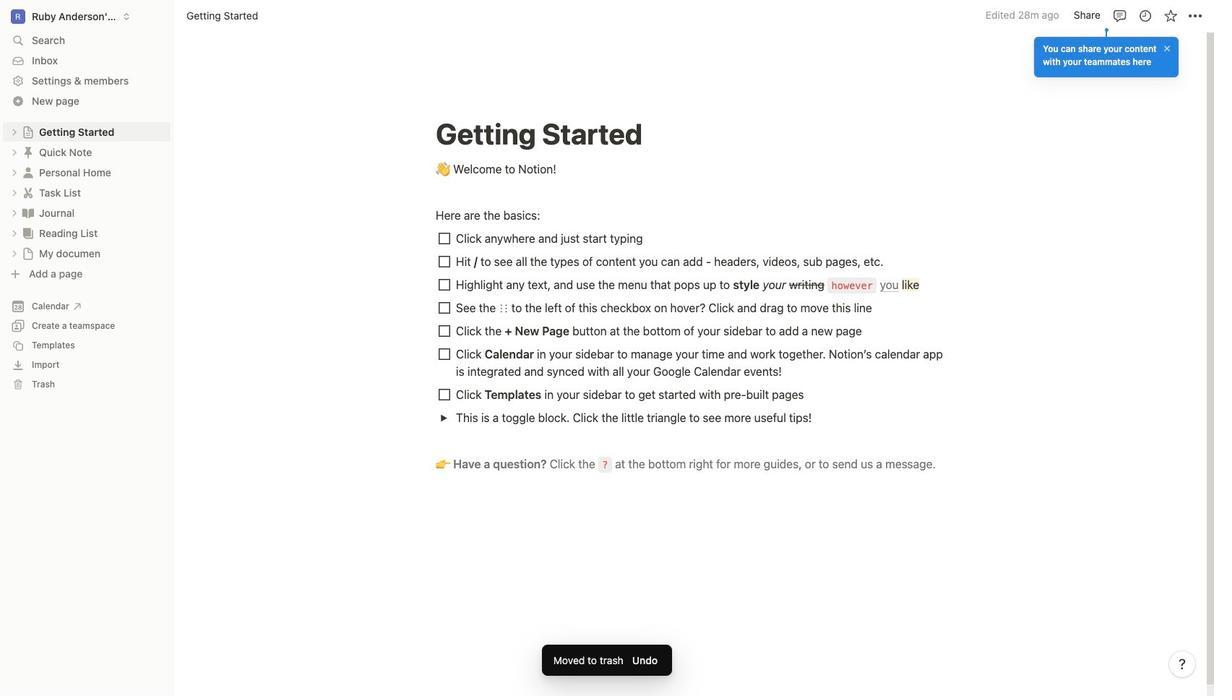 Task type: locate. For each thing, give the bounding box(es) containing it.
open image
[[10, 188, 19, 197], [10, 209, 19, 217], [10, 229, 19, 237], [440, 414, 448, 422]]

👋 image
[[436, 159, 450, 178]]

2 open image from the top
[[10, 148, 19, 156]]

3 open image from the top
[[10, 168, 19, 177]]

open image
[[10, 128, 19, 136], [10, 148, 19, 156], [10, 168, 19, 177], [10, 249, 19, 258]]

👉 image
[[436, 454, 450, 473]]

change page icon image
[[22, 125, 35, 138], [21, 145, 35, 159], [21, 165, 35, 180], [21, 185, 35, 200], [21, 206, 35, 220], [21, 226, 35, 240], [22, 247, 35, 260]]



Task type: describe. For each thing, give the bounding box(es) containing it.
updates image
[[1138, 8, 1152, 23]]

1 open image from the top
[[10, 128, 19, 136]]

favorite image
[[1163, 8, 1178, 23]]

comments image
[[1113, 8, 1127, 23]]

4 open image from the top
[[10, 249, 19, 258]]



Task type: vqa. For each thing, say whether or not it's contained in the screenshot.
New page Image
no



